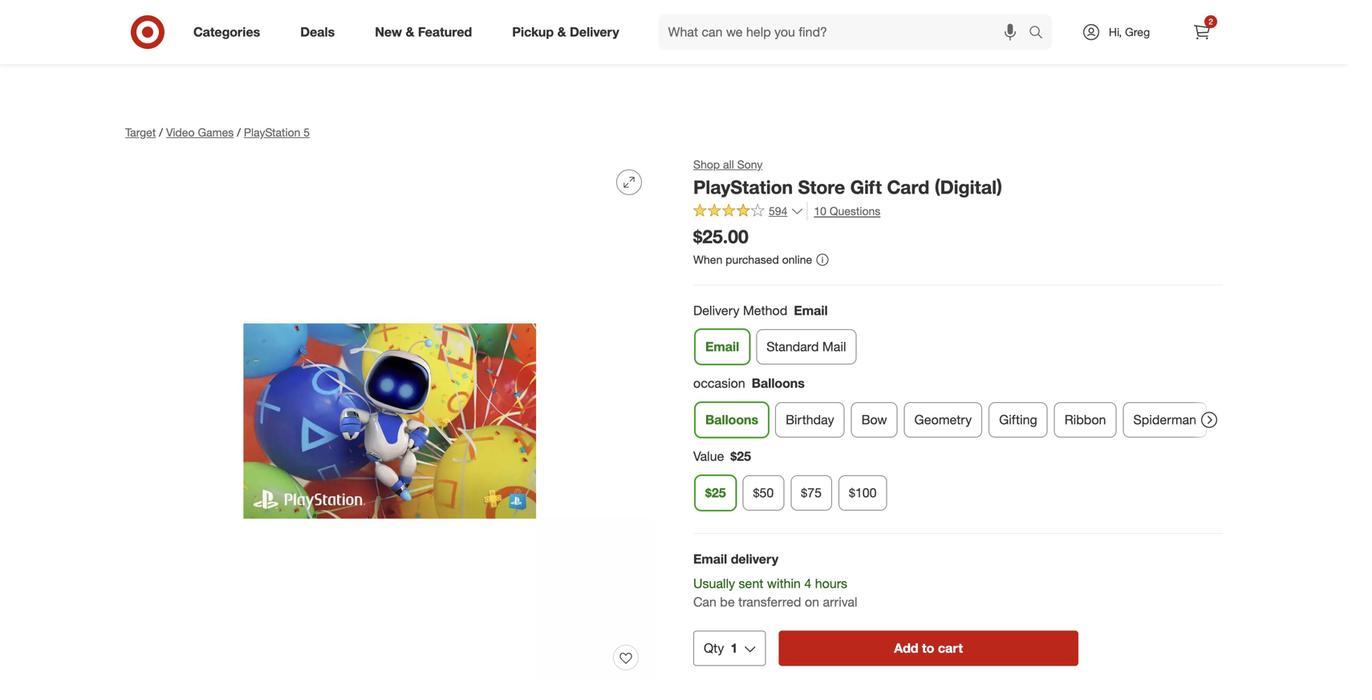 Task type: locate. For each thing, give the bounding box(es) containing it.
1 vertical spatial email
[[706, 339, 740, 355]]

when purchased online
[[694, 252, 813, 267]]

qty
[[704, 640, 725, 656]]

2 vertical spatial group
[[692, 447, 1224, 517]]

What can we help you find? suggestions appear below search field
[[659, 14, 1033, 50]]

1 horizontal spatial playstation
[[694, 176, 793, 198]]

& right new
[[406, 24, 415, 40]]

video games link
[[166, 125, 234, 139]]

0 vertical spatial delivery
[[570, 24, 620, 40]]

1 vertical spatial playstation
[[694, 176, 793, 198]]

email up occasion
[[706, 339, 740, 355]]

target
[[125, 125, 156, 139]]

new & featured
[[375, 24, 472, 40]]

playstation down sony at top right
[[694, 176, 793, 198]]

add to cart
[[895, 640, 964, 656]]

be
[[720, 594, 735, 610]]

&
[[406, 24, 415, 40], [558, 24, 567, 40]]

bow link
[[852, 402, 898, 438]]

group containing occasion
[[692, 374, 1290, 444]]

geometry
[[915, 412, 972, 428]]

1 horizontal spatial /
[[237, 125, 241, 139]]

online
[[783, 252, 813, 267]]

$25
[[731, 448, 752, 464], [706, 485, 726, 501]]

$75
[[802, 485, 822, 501]]

email delivery
[[694, 551, 779, 567]]

group containing value
[[692, 447, 1224, 517]]

0 vertical spatial $25
[[731, 448, 752, 464]]

deals
[[300, 24, 335, 40]]

5
[[304, 125, 310, 139]]

balloons link
[[695, 402, 769, 438]]

group
[[692, 301, 1224, 371], [692, 374, 1290, 444], [692, 447, 1224, 517]]

0 horizontal spatial /
[[159, 125, 163, 139]]

3 group from the top
[[692, 447, 1224, 517]]

delivery up email link
[[694, 303, 740, 318]]

$100 link
[[839, 475, 888, 511]]

1 vertical spatial $25
[[706, 485, 726, 501]]

greg
[[1126, 25, 1151, 39]]

playstation store gift card (digital), 1 of 2 image
[[125, 157, 655, 680]]

1 vertical spatial delivery
[[694, 303, 740, 318]]

0 horizontal spatial playstation
[[244, 125, 301, 139]]

when
[[694, 252, 723, 267]]

1 vertical spatial balloons
[[706, 412, 759, 428]]

gifting
[[1000, 412, 1038, 428]]

add
[[895, 640, 919, 656]]

0 horizontal spatial delivery
[[570, 24, 620, 40]]

594 link
[[694, 202, 804, 222]]

$25 link
[[695, 475, 737, 511]]

games
[[198, 125, 234, 139]]

2 group from the top
[[692, 374, 1290, 444]]

deals link
[[287, 14, 355, 50]]

email up usually
[[694, 551, 728, 567]]

0 vertical spatial playstation
[[244, 125, 301, 139]]

balloons
[[752, 375, 805, 391], [706, 412, 759, 428]]

to
[[923, 640, 935, 656]]

1 & from the left
[[406, 24, 415, 40]]

playstation left 5
[[244, 125, 301, 139]]

email up standard mail
[[794, 303, 828, 318]]

2 & from the left
[[558, 24, 567, 40]]

/ right games
[[237, 125, 241, 139]]

0 horizontal spatial &
[[406, 24, 415, 40]]

$25 right 'value' on the right
[[731, 448, 752, 464]]

target link
[[125, 125, 156, 139]]

balloons down standard
[[752, 375, 805, 391]]

4
[[805, 576, 812, 592]]

2 vertical spatial email
[[694, 551, 728, 567]]

/
[[159, 125, 163, 139], [237, 125, 241, 139]]

standard
[[767, 339, 819, 355]]

within
[[768, 576, 801, 592]]

value
[[694, 448, 725, 464]]

playstation
[[244, 125, 301, 139], [694, 176, 793, 198]]

& right pickup
[[558, 24, 567, 40]]

spiderman link
[[1124, 402, 1208, 438]]

1 group from the top
[[692, 301, 1224, 371]]

usually
[[694, 576, 736, 592]]

$25 inside $25 link
[[706, 485, 726, 501]]

10
[[814, 204, 827, 218]]

email
[[794, 303, 828, 318], [706, 339, 740, 355], [694, 551, 728, 567]]

0 vertical spatial group
[[692, 301, 1224, 371]]

sent
[[739, 576, 764, 592]]

0 vertical spatial balloons
[[752, 375, 805, 391]]

1 horizontal spatial &
[[558, 24, 567, 40]]

$50
[[754, 485, 774, 501]]

delivery
[[570, 24, 620, 40], [694, 303, 740, 318]]

delivery inside pickup & delivery link
[[570, 24, 620, 40]]

/ left video
[[159, 125, 163, 139]]

questions
[[830, 204, 881, 218]]

0 horizontal spatial $25
[[706, 485, 726, 501]]

balloons up value $25
[[706, 412, 759, 428]]

delivery right pickup
[[570, 24, 620, 40]]

playstation inside shop all sony playstation store gift card (digital)
[[694, 176, 793, 198]]

usually sent within 4 hours can be transferred on arrival
[[694, 576, 858, 610]]

2
[[1209, 16, 1214, 26]]

1 horizontal spatial delivery
[[694, 303, 740, 318]]

$25 down value $25
[[706, 485, 726, 501]]

standard mail link
[[757, 329, 857, 365]]

shop
[[694, 157, 720, 171]]

$50 link
[[743, 475, 785, 511]]

categories link
[[180, 14, 280, 50]]

card
[[888, 176, 930, 198]]

value $25
[[694, 448, 752, 464]]

10 questions link
[[807, 202, 881, 220]]

shop all sony playstation store gift card (digital)
[[694, 157, 1003, 198]]

1 vertical spatial group
[[692, 374, 1290, 444]]

$75 link
[[791, 475, 833, 511]]

delivery
[[731, 551, 779, 567]]

email for email link
[[706, 339, 740, 355]]

target / video games / playstation 5
[[125, 125, 310, 139]]



Task type: vqa. For each thing, say whether or not it's contained in the screenshot.
Belted
no



Task type: describe. For each thing, give the bounding box(es) containing it.
1
[[731, 640, 738, 656]]

birthday
[[786, 412, 835, 428]]

gifting link
[[989, 402, 1048, 438]]

email for email delivery
[[694, 551, 728, 567]]

email link
[[695, 329, 750, 365]]

cart
[[939, 640, 964, 656]]

sony
[[738, 157, 763, 171]]

mail
[[823, 339, 847, 355]]

new
[[375, 24, 402, 40]]

standard mail
[[767, 339, 847, 355]]

geometry link
[[905, 402, 983, 438]]

hi,
[[1110, 25, 1123, 39]]

on
[[805, 594, 820, 610]]

hours
[[816, 576, 848, 592]]

2 / from the left
[[237, 125, 241, 139]]

new & featured link
[[362, 14, 492, 50]]

qty 1
[[704, 640, 738, 656]]

& for pickup
[[558, 24, 567, 40]]

1 / from the left
[[159, 125, 163, 139]]

featured
[[418, 24, 472, 40]]

birthday link
[[776, 402, 845, 438]]

bow
[[862, 412, 888, 428]]

can
[[694, 594, 717, 610]]

categories
[[194, 24, 260, 40]]

pickup & delivery
[[513, 24, 620, 40]]

search
[[1022, 26, 1061, 41]]

purchased
[[726, 252, 780, 267]]

pickup & delivery link
[[499, 14, 640, 50]]

video
[[166, 125, 195, 139]]

& for new
[[406, 24, 415, 40]]

add to cart button
[[779, 631, 1079, 666]]

0 vertical spatial email
[[794, 303, 828, 318]]

ribbon link
[[1055, 402, 1117, 438]]

occasion balloons
[[694, 375, 805, 391]]

hi, greg
[[1110, 25, 1151, 39]]

2 link
[[1185, 14, 1220, 50]]

occasion
[[694, 375, 746, 391]]

pickup
[[513, 24, 554, 40]]

594
[[769, 204, 788, 218]]

$100
[[850, 485, 877, 501]]

search button
[[1022, 14, 1061, 53]]

transferred
[[739, 594, 802, 610]]

1 horizontal spatial $25
[[731, 448, 752, 464]]

$25.00
[[694, 225, 749, 248]]

10 questions
[[814, 204, 881, 218]]

delivery method email
[[694, 303, 828, 318]]

group containing delivery method
[[692, 301, 1224, 371]]

spiderman
[[1134, 412, 1197, 428]]

ribbon
[[1065, 412, 1107, 428]]

(digital)
[[935, 176, 1003, 198]]

method
[[744, 303, 788, 318]]

arrival
[[823, 594, 858, 610]]

playstation 5 link
[[244, 125, 310, 139]]

gift
[[851, 176, 882, 198]]

all
[[724, 157, 735, 171]]

store
[[799, 176, 846, 198]]



